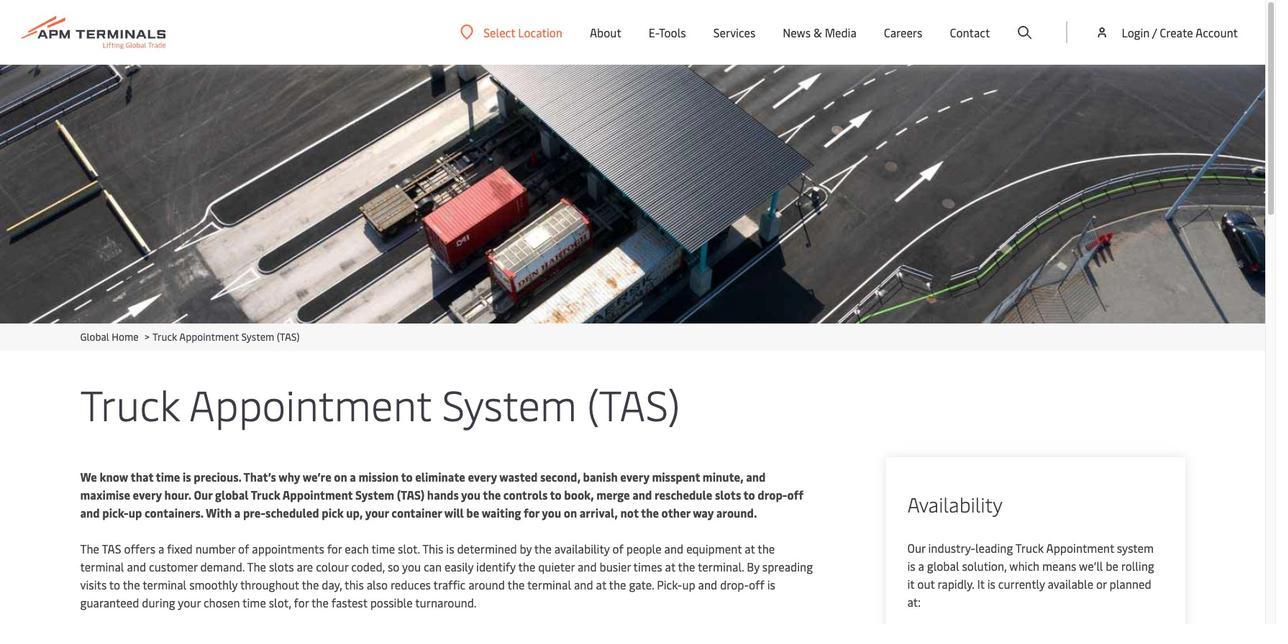 Task type: locate. For each thing, give the bounding box(es) containing it.
your
[[365, 505, 389, 521], [178, 595, 201, 611]]

the up the throughout
[[247, 559, 266, 575]]

0 vertical spatial on
[[334, 469, 347, 485]]

1 vertical spatial global
[[928, 559, 960, 574]]

slots down minute,
[[715, 487, 742, 503]]

1 horizontal spatial off
[[788, 487, 804, 503]]

1 vertical spatial up
[[683, 577, 696, 593]]

offers
[[124, 541, 155, 557]]

careers button
[[884, 0, 923, 65]]

our inside "we know that time is precious. that's why we're on a mission to eliminate every wasted second, banish every misspent minute, and maximise every hour. our global truck appointment system (tas) hands you the controls to book, merge and reschedule slots to drop-off and pick-up containers. with a pre-scheduled pick up, your container will be waiting for you on arrival, not the other way around."
[[194, 487, 213, 503]]

is up it at bottom
[[908, 559, 916, 574]]

a left the mission
[[350, 469, 356, 485]]

system
[[1118, 541, 1154, 556]]

is
[[183, 469, 191, 485], [446, 541, 455, 557], [908, 559, 916, 574], [988, 576, 996, 592], [768, 577, 776, 593]]

1 horizontal spatial time
[[243, 595, 266, 611]]

for right "slot,"
[[294, 595, 309, 611]]

1 vertical spatial off
[[749, 577, 765, 593]]

also
[[367, 577, 388, 593]]

contact
[[950, 24, 991, 40]]

0 vertical spatial the
[[80, 541, 99, 557]]

and up not
[[633, 487, 652, 503]]

the right not
[[641, 505, 659, 521]]

we
[[80, 469, 97, 485]]

truck down "that's"
[[251, 487, 280, 503]]

2 vertical spatial at
[[596, 577, 607, 593]]

2 horizontal spatial every
[[621, 469, 650, 485]]

to up guaranteed
[[109, 577, 120, 593]]

global inside "we know that time is precious. that's why we're on a mission to eliminate every wasted second, banish every misspent minute, and maximise every hour. our global truck appointment system (tas) hands you the controls to book, merge and reschedule slots to drop-off and pick-up containers. with a pre-scheduled pick up, your container will be waiting for you on arrival, not the other way around."
[[215, 487, 249, 503]]

be right the will
[[467, 505, 480, 521]]

time
[[156, 469, 180, 485], [372, 541, 395, 557], [243, 595, 266, 611]]

at up pick-
[[665, 559, 676, 575]]

0 horizontal spatial every
[[133, 487, 162, 503]]

0 vertical spatial be
[[467, 505, 480, 521]]

every
[[468, 469, 497, 485], [621, 469, 650, 485], [133, 487, 162, 503]]

mission
[[359, 469, 399, 485]]

1 horizontal spatial for
[[327, 541, 342, 557]]

1 horizontal spatial up
[[683, 577, 696, 593]]

pick-
[[657, 577, 683, 593]]

containers.
[[145, 505, 204, 521]]

is up hour.
[[183, 469, 191, 485]]

0 vertical spatial at
[[745, 541, 755, 557]]

0 vertical spatial drop-
[[758, 487, 788, 503]]

2 horizontal spatial for
[[524, 505, 540, 521]]

terminal up during on the bottom left
[[143, 577, 187, 593]]

fastest
[[332, 595, 368, 611]]

0 vertical spatial system
[[241, 330, 274, 344]]

a left the pre- on the bottom of the page
[[234, 505, 241, 521]]

0 horizontal spatial drop-
[[721, 577, 749, 593]]

1 horizontal spatial system
[[356, 487, 394, 503]]

at:
[[908, 594, 921, 610]]

2 horizontal spatial time
[[372, 541, 395, 557]]

visits
[[80, 577, 107, 593]]

your right up, at the left bottom
[[365, 505, 389, 521]]

0 vertical spatial off
[[788, 487, 804, 503]]

1 horizontal spatial (tas)
[[397, 487, 425, 503]]

people
[[627, 541, 662, 557]]

2 vertical spatial for
[[294, 595, 309, 611]]

this
[[423, 541, 444, 557]]

second,
[[540, 469, 581, 485]]

0 horizontal spatial terminal
[[80, 559, 124, 575]]

global
[[215, 487, 249, 503], [928, 559, 960, 574]]

0 vertical spatial slots
[[715, 487, 742, 503]]

and
[[746, 469, 766, 485], [633, 487, 652, 503], [80, 505, 100, 521], [665, 541, 684, 557], [127, 559, 146, 575], [578, 559, 597, 575], [574, 577, 594, 593], [699, 577, 718, 593]]

drop- inside "we know that time is precious. that's why we're on a mission to eliminate every wasted second, banish every misspent minute, and maximise every hour. our global truck appointment system (tas) hands you the controls to book, merge and reschedule slots to drop-off and pick-up containers. with a pre-scheduled pick up, your container will be waiting for you on arrival, not the other way around."
[[758, 487, 788, 503]]

truck up which
[[1016, 541, 1044, 556]]

1 vertical spatial system
[[442, 376, 577, 433]]

times
[[634, 559, 663, 575]]

precious.
[[194, 469, 241, 485]]

1 vertical spatial our
[[908, 541, 926, 556]]

and down 'maximise'
[[80, 505, 100, 521]]

rapidly.
[[938, 576, 975, 592]]

0 vertical spatial up
[[129, 505, 142, 521]]

for up the colour
[[327, 541, 342, 557]]

time up hour.
[[156, 469, 180, 485]]

1 of from the left
[[238, 541, 249, 557]]

about
[[590, 24, 622, 40]]

you inside the tas offers a fixed number of appointments for each time slot. this is determined by the availability of people and equipment at the terminal and customer demand. the slots are colour coded, so you can easily identify the quieter and busier times at the terminal. by spreading visits to the terminal smoothly throughout the day, this also reduces traffic around the terminal and at the gate. pick-up and drop-off is guaranteed during your chosen time slot, for the fastest possible turnaround.
[[402, 559, 421, 575]]

at up by
[[745, 541, 755, 557]]

your inside the tas offers a fixed number of appointments for each time slot. this is determined by the availability of people and equipment at the terminal and customer demand. the slots are colour coded, so you can easily identify the quieter and busier times at the terminal. by spreading visits to the terminal smoothly throughout the day, this also reduces traffic around the terminal and at the gate. pick-up and drop-off is guaranteed during your chosen time slot, for the fastest possible turnaround.
[[178, 595, 201, 611]]

time down the throughout
[[243, 595, 266, 611]]

2 vertical spatial system
[[356, 487, 394, 503]]

2 vertical spatial (tas)
[[397, 487, 425, 503]]

is right it
[[988, 576, 996, 592]]

reduces
[[391, 577, 431, 593]]

a left fixed
[[158, 541, 164, 557]]

1 vertical spatial slots
[[269, 559, 294, 575]]

1 horizontal spatial at
[[665, 559, 676, 575]]

slots inside the tas offers a fixed number of appointments for each time slot. this is determined by the availability of people and equipment at the terminal and customer demand. the slots are colour coded, so you can easily identify the quieter and busier times at the terminal. by spreading visits to the terminal smoothly throughout the day, this also reduces traffic around the terminal and at the gate. pick-up and drop-off is guaranteed during your chosen time slot, for the fastest possible turnaround.
[[269, 559, 294, 575]]

tools
[[659, 24, 686, 40]]

busier
[[600, 559, 631, 575]]

the down 'busier'
[[609, 577, 627, 593]]

time up so
[[372, 541, 395, 557]]

contact button
[[950, 0, 991, 65]]

during
[[142, 595, 175, 611]]

wasted
[[500, 469, 538, 485]]

1 vertical spatial drop-
[[721, 577, 749, 593]]

0 horizontal spatial (tas)
[[277, 330, 300, 344]]

misspent
[[652, 469, 700, 485]]

on right we're
[[334, 469, 347, 485]]

merge
[[597, 487, 630, 503]]

to right the mission
[[401, 469, 413, 485]]

a up "out"
[[919, 559, 925, 574]]

be up or
[[1106, 559, 1119, 574]]

up
[[129, 505, 142, 521], [683, 577, 696, 593]]

the right by
[[535, 541, 552, 557]]

1 vertical spatial the
[[247, 559, 266, 575]]

up down the equipment
[[683, 577, 696, 593]]

to inside the tas offers a fixed number of appointments for each time slot. this is determined by the availability of people and equipment at the terminal and customer demand. the slots are colour coded, so you can easily identify the quieter and busier times at the terminal. by spreading visits to the terminal smoothly throughout the day, this also reduces traffic around the terminal and at the gate. pick-up and drop-off is guaranteed during your chosen time slot, for the fastest possible turnaround.
[[109, 577, 120, 593]]

to
[[401, 469, 413, 485], [550, 487, 562, 503], [744, 487, 756, 503], [109, 577, 120, 593]]

0 horizontal spatial time
[[156, 469, 180, 485]]

2 vertical spatial you
[[402, 559, 421, 575]]

0 vertical spatial our
[[194, 487, 213, 503]]

determined
[[457, 541, 517, 557]]

0 horizontal spatial our
[[194, 487, 213, 503]]

about button
[[590, 0, 622, 65]]

0 vertical spatial for
[[524, 505, 540, 521]]

0 horizontal spatial on
[[334, 469, 347, 485]]

1 vertical spatial your
[[178, 595, 201, 611]]

our left industry-
[[908, 541, 926, 556]]

0 horizontal spatial be
[[467, 505, 480, 521]]

0 horizontal spatial you
[[402, 559, 421, 575]]

1 vertical spatial on
[[564, 505, 577, 521]]

the tas offers a fixed number of appointments for each time slot. this is determined by the availability of people and equipment at the terminal and customer demand. the slots are colour coded, so you can easily identify the quieter and busier times at the terminal. by spreading visits to the terminal smoothly throughout the day, this also reduces traffic around the terminal and at the gate. pick-up and drop-off is guaranteed during your chosen time slot, for the fastest possible turnaround.
[[80, 541, 813, 611]]

the up pick-
[[678, 559, 696, 575]]

to down second,
[[550, 487, 562, 503]]

1 horizontal spatial every
[[468, 469, 497, 485]]

1 horizontal spatial the
[[247, 559, 266, 575]]

1 vertical spatial for
[[327, 541, 342, 557]]

slot,
[[269, 595, 291, 611]]

login / create account
[[1122, 24, 1239, 40]]

1 horizontal spatial of
[[613, 541, 624, 557]]

global up with at the bottom
[[215, 487, 249, 503]]

is inside "we know that time is precious. that's why we're on a mission to eliminate every wasted second, banish every misspent minute, and maximise every hour. our global truck appointment system (tas) hands you the controls to book, merge and reschedule slots to drop-off and pick-up containers. with a pre-scheduled pick up, your container will be waiting for you on arrival, not the other way around."
[[183, 469, 191, 485]]

0 vertical spatial time
[[156, 469, 180, 485]]

select location button
[[461, 24, 563, 40]]

off
[[788, 487, 804, 503], [749, 577, 765, 593]]

1 horizontal spatial drop-
[[758, 487, 788, 503]]

0 vertical spatial you
[[461, 487, 481, 503]]

every up merge
[[621, 469, 650, 485]]

that
[[131, 469, 153, 485]]

available
[[1048, 576, 1094, 592]]

appointment
[[179, 330, 239, 344], [189, 376, 432, 433], [283, 487, 353, 503], [1047, 541, 1115, 556]]

terminal down quieter
[[528, 577, 571, 593]]

0 vertical spatial your
[[365, 505, 389, 521]]

your down smoothly
[[178, 595, 201, 611]]

1 horizontal spatial our
[[908, 541, 926, 556]]

you down controls
[[542, 505, 562, 521]]

terminal up visits
[[80, 559, 124, 575]]

2 horizontal spatial (tas)
[[588, 376, 680, 433]]

slots
[[715, 487, 742, 503], [269, 559, 294, 575]]

every left wasted
[[468, 469, 497, 485]]

and right minute,
[[746, 469, 766, 485]]

of up 'busier'
[[613, 541, 624, 557]]

around
[[469, 577, 505, 593]]

the down "identify" at the left bottom of the page
[[508, 577, 525, 593]]

home
[[112, 330, 139, 344]]

0 horizontal spatial your
[[178, 595, 201, 611]]

availability
[[908, 491, 1003, 518]]

throughout
[[240, 577, 299, 593]]

is right this
[[446, 541, 455, 557]]

around.
[[717, 505, 758, 521]]

truck inside our industry-leading truck appointment system is a global solution, which means we'll be rolling it out rapidly. it is currently available or planned at:
[[1016, 541, 1044, 556]]

drop- inside the tas offers a fixed number of appointments for each time slot. this is determined by the availability of people and equipment at the terminal and customer demand. the slots are colour coded, so you can easily identify the quieter and busier times at the terminal. by spreading visits to the terminal smoothly throughout the day, this also reduces traffic around the terminal and at the gate. pick-up and drop-off is guaranteed during your chosen time slot, for the fastest possible turnaround.
[[721, 577, 749, 593]]

0 horizontal spatial global
[[215, 487, 249, 503]]

0 horizontal spatial slots
[[269, 559, 294, 575]]

global
[[80, 330, 109, 344]]

a inside our industry-leading truck appointment system is a global solution, which means we'll be rolling it out rapidly. it is currently available or planned at:
[[919, 559, 925, 574]]

1 horizontal spatial your
[[365, 505, 389, 521]]

1 horizontal spatial be
[[1106, 559, 1119, 574]]

be
[[467, 505, 480, 521], [1106, 559, 1119, 574]]

you right so
[[402, 559, 421, 575]]

demand.
[[200, 559, 245, 575]]

a inside the tas offers a fixed number of appointments for each time slot. this is determined by the availability of people and equipment at the terminal and customer demand. the slots are colour coded, so you can easily identify the quieter and busier times at the terminal. by spreading visits to the terminal smoothly throughout the day, this also reduces traffic around the terminal and at the gate. pick-up and drop-off is guaranteed during your chosen time slot, for the fastest possible turnaround.
[[158, 541, 164, 557]]

the up waiting
[[483, 487, 501, 503]]

e-tools button
[[649, 0, 686, 65]]

and down offers on the left of page
[[127, 559, 146, 575]]

2 of from the left
[[613, 541, 624, 557]]

slot.
[[398, 541, 420, 557]]

every down that
[[133, 487, 162, 503]]

system
[[241, 330, 274, 344], [442, 376, 577, 433], [356, 487, 394, 503]]

at down 'busier'
[[596, 577, 607, 593]]

1 vertical spatial you
[[542, 505, 562, 521]]

1 horizontal spatial slots
[[715, 487, 742, 503]]

0 horizontal spatial up
[[129, 505, 142, 521]]

this
[[345, 577, 364, 593]]

of up demand.
[[238, 541, 249, 557]]

up down 'maximise'
[[129, 505, 142, 521]]

minute,
[[703, 469, 744, 485]]

for down controls
[[524, 505, 540, 521]]

0 vertical spatial global
[[215, 487, 249, 503]]

global down industry-
[[928, 559, 960, 574]]

it
[[908, 576, 915, 592]]

0 horizontal spatial of
[[238, 541, 249, 557]]

(tas) inside "we know that time is precious. that's why we're on a mission to eliminate every wasted second, banish every misspent minute, and maximise every hour. our global truck appointment system (tas) hands you the controls to book, merge and reschedule slots to drop-off and pick-up containers. with a pre-scheduled pick up, your container will be waiting for you on arrival, not the other way around."
[[397, 487, 425, 503]]

global inside our industry-leading truck appointment system is a global solution, which means we'll be rolling it out rapidly. it is currently available or planned at:
[[928, 559, 960, 574]]

2 horizontal spatial you
[[542, 505, 562, 521]]

slots down appointments
[[269, 559, 294, 575]]

1 horizontal spatial terminal
[[143, 577, 187, 593]]

so
[[388, 559, 400, 575]]

identify
[[476, 559, 516, 575]]

that's
[[244, 469, 276, 485]]

our down precious.
[[194, 487, 213, 503]]

1 vertical spatial be
[[1106, 559, 1119, 574]]

1 horizontal spatial global
[[928, 559, 960, 574]]

up inside the tas offers a fixed number of appointments for each time slot. this is determined by the availability of people and equipment at the terminal and customer demand. the slots are colour coded, so you can easily identify the quieter and busier times at the terminal. by spreading visits to the terminal smoothly throughout the day, this also reduces traffic around the terminal and at the gate. pick-up and drop-off is guaranteed during your chosen time slot, for the fastest possible turnaround.
[[683, 577, 696, 593]]

on
[[334, 469, 347, 485], [564, 505, 577, 521]]

guaranteed
[[80, 595, 139, 611]]

and down terminal.
[[699, 577, 718, 593]]

you up the will
[[461, 487, 481, 503]]

0 horizontal spatial off
[[749, 577, 765, 593]]

media
[[825, 24, 857, 40]]

the left tas
[[80, 541, 99, 557]]

1 vertical spatial (tas)
[[588, 376, 680, 433]]

on down book,
[[564, 505, 577, 521]]

1 horizontal spatial on
[[564, 505, 577, 521]]

truck
[[153, 330, 177, 344], [80, 376, 180, 433], [251, 487, 280, 503], [1016, 541, 1044, 556]]



Task type: describe. For each thing, give the bounding box(es) containing it.
turnaround.
[[415, 595, 477, 611]]

number
[[196, 541, 235, 557]]

maximise
[[80, 487, 130, 503]]

2 horizontal spatial terminal
[[528, 577, 571, 593]]

day,
[[322, 577, 342, 593]]

by
[[747, 559, 760, 575]]

tuck appointment system image
[[0, 65, 1266, 324]]

system inside "we know that time is precious. that's why we're on a mission to eliminate every wasted second, banish every misspent minute, and maximise every hour. our global truck appointment system (tas) hands you the controls to book, merge and reschedule slots to drop-off and pick-up containers. with a pre-scheduled pick up, your container will be waiting for you on arrival, not the other way around."
[[356, 487, 394, 503]]

out
[[918, 576, 935, 592]]

2 horizontal spatial system
[[442, 376, 577, 433]]

it
[[978, 576, 985, 592]]

2 vertical spatial time
[[243, 595, 266, 611]]

select location
[[484, 24, 563, 40]]

eliminate
[[415, 469, 466, 485]]

global home link
[[80, 330, 139, 344]]

1 vertical spatial time
[[372, 541, 395, 557]]

the down by
[[519, 559, 536, 575]]

can
[[424, 559, 442, 575]]

our inside our industry-leading truck appointment system is a global solution, which means we'll be rolling it out rapidly. it is currently available or planned at:
[[908, 541, 926, 556]]

&
[[814, 24, 822, 40]]

for inside "we know that time is precious. that's why we're on a mission to eliminate every wasted second, banish every misspent minute, and maximise every hour. our global truck appointment system (tas) hands you the controls to book, merge and reschedule slots to drop-off and pick-up containers. with a pre-scheduled pick up, your container will be waiting for you on arrival, not the other way around."
[[524, 505, 540, 521]]

the up by
[[758, 541, 775, 557]]

global home > truck appointment system (tas)
[[80, 330, 300, 344]]

chosen
[[204, 595, 240, 611]]

off inside the tas offers a fixed number of appointments for each time slot. this is determined by the availability of people and equipment at the terminal and customer demand. the slots are colour coded, so you can easily identify the quieter and busier times at the terminal. by spreading visits to the terminal smoothly throughout the day, this also reduces traffic around the terminal and at the gate. pick-up and drop-off is guaranteed during your chosen time slot, for the fastest possible turnaround.
[[749, 577, 765, 593]]

each
[[345, 541, 369, 557]]

pick
[[322, 505, 344, 521]]

your inside "we know that time is precious. that's why we're on a mission to eliminate every wasted second, banish every misspent minute, and maximise every hour. our global truck appointment system (tas) hands you the controls to book, merge and reschedule slots to drop-off and pick-up containers. with a pre-scheduled pick up, your container will be waiting for you on arrival, not the other way around."
[[365, 505, 389, 521]]

our industry-leading truck appointment system is a global solution, which means we'll be rolling it out rapidly. it is currently available or planned at:
[[908, 541, 1155, 610]]

account
[[1196, 24, 1239, 40]]

off inside "we know that time is precious. that's why we're on a mission to eliminate every wasted second, banish every misspent minute, and maximise every hour. our global truck appointment system (tas) hands you the controls to book, merge and reschedule slots to drop-off and pick-up containers. with a pre-scheduled pick up, your container will be waiting for you on arrival, not the other way around."
[[788, 487, 804, 503]]

appointments
[[252, 541, 324, 557]]

up,
[[346, 505, 363, 521]]

coded,
[[351, 559, 385, 575]]

pick-
[[102, 505, 129, 521]]

which
[[1010, 559, 1040, 574]]

is down spreading
[[768, 577, 776, 593]]

with
[[206, 505, 232, 521]]

the up guaranteed
[[123, 577, 140, 593]]

up inside "we know that time is precious. that's why we're on a mission to eliminate every wasted second, banish every misspent minute, and maximise every hour. our global truck appointment system (tas) hands you the controls to book, merge and reschedule slots to drop-off and pick-up containers. with a pre-scheduled pick up, your container will be waiting for you on arrival, not the other way around."
[[129, 505, 142, 521]]

news & media
[[783, 24, 857, 40]]

and right people
[[665, 541, 684, 557]]

controls
[[504, 487, 548, 503]]

/
[[1153, 24, 1158, 40]]

to up around.
[[744, 487, 756, 503]]

we know that time is precious. that's why we're on a mission to eliminate every wasted second, banish every misspent minute, and maximise every hour. our global truck appointment system (tas) hands you the controls to book, merge and reschedule slots to drop-off and pick-up containers. with a pre-scheduled pick up, your container will be waiting for you on arrival, not the other way around.
[[80, 469, 804, 521]]

the down are
[[302, 577, 319, 593]]

1 vertical spatial at
[[665, 559, 676, 575]]

location
[[518, 24, 563, 40]]

rolling
[[1122, 559, 1155, 574]]

way
[[693, 505, 714, 521]]

>
[[145, 330, 150, 344]]

solution,
[[963, 559, 1007, 574]]

scheduled
[[266, 505, 319, 521]]

arrival,
[[580, 505, 618, 521]]

the down the day,
[[312, 595, 329, 611]]

careers
[[884, 24, 923, 40]]

truck right >
[[153, 330, 177, 344]]

and down availability
[[578, 559, 597, 575]]

hour.
[[165, 487, 191, 503]]

login / create account link
[[1096, 0, 1239, 65]]

not
[[621, 505, 639, 521]]

hands
[[427, 487, 459, 503]]

why
[[279, 469, 300, 485]]

container
[[392, 505, 442, 521]]

truck down home
[[80, 376, 180, 433]]

book,
[[565, 487, 594, 503]]

colour
[[316, 559, 349, 575]]

easily
[[445, 559, 474, 575]]

0 horizontal spatial the
[[80, 541, 99, 557]]

terminal.
[[698, 559, 744, 575]]

2 horizontal spatial at
[[745, 541, 755, 557]]

0 horizontal spatial system
[[241, 330, 274, 344]]

e-
[[649, 24, 659, 40]]

slots inside "we know that time is precious. that's why we're on a mission to eliminate every wasted second, banish every misspent minute, and maximise every hour. our global truck appointment system (tas) hands you the controls to book, merge and reschedule slots to drop-off and pick-up containers. with a pre-scheduled pick up, your container will be waiting for you on arrival, not the other way around."
[[715, 487, 742, 503]]

reschedule
[[655, 487, 713, 503]]

tas
[[102, 541, 121, 557]]

0 horizontal spatial for
[[294, 595, 309, 611]]

by
[[520, 541, 532, 557]]

appointment inside "we know that time is precious. that's why we're on a mission to eliminate every wasted second, banish every misspent minute, and maximise every hour. our global truck appointment system (tas) hands you the controls to book, merge and reschedule slots to drop-off and pick-up containers. with a pre-scheduled pick up, your container will be waiting for you on arrival, not the other way around."
[[283, 487, 353, 503]]

know
[[100, 469, 128, 485]]

currently
[[999, 576, 1046, 592]]

e-tools
[[649, 24, 686, 40]]

possible
[[370, 595, 413, 611]]

services
[[714, 24, 756, 40]]

we're
[[303, 469, 332, 485]]

and down quieter
[[574, 577, 594, 593]]

be inside our industry-leading truck appointment system is a global solution, which means we'll be rolling it out rapidly. it is currently available or planned at:
[[1106, 559, 1119, 574]]

customer
[[149, 559, 198, 575]]

truck inside "we know that time is precious. that's why we're on a mission to eliminate every wasted second, banish every misspent minute, and maximise every hour. our global truck appointment system (tas) hands you the controls to book, merge and reschedule slots to drop-off and pick-up containers. with a pre-scheduled pick up, your container will be waiting for you on arrival, not the other way around."
[[251, 487, 280, 503]]

availability
[[555, 541, 610, 557]]

0 vertical spatial (tas)
[[277, 330, 300, 344]]

1 horizontal spatial you
[[461, 487, 481, 503]]

news
[[783, 24, 811, 40]]

spreading
[[763, 559, 813, 575]]

appointment inside our industry-leading truck appointment system is a global solution, which means we'll be rolling it out rapidly. it is currently available or planned at:
[[1047, 541, 1115, 556]]

planned
[[1110, 576, 1152, 592]]

0 horizontal spatial at
[[596, 577, 607, 593]]

industry-
[[929, 541, 976, 556]]

means
[[1043, 559, 1077, 574]]

we'll
[[1080, 559, 1104, 574]]

banish
[[583, 469, 618, 485]]

waiting
[[482, 505, 521, 521]]

traffic
[[434, 577, 466, 593]]

quieter
[[539, 559, 575, 575]]

fixed
[[167, 541, 193, 557]]

be inside "we know that time is precious. that's why we're on a mission to eliminate every wasted second, banish every misspent minute, and maximise every hour. our global truck appointment system (tas) hands you the controls to book, merge and reschedule slots to drop-off and pick-up containers. with a pre-scheduled pick up, your container will be waiting for you on arrival, not the other way around."
[[467, 505, 480, 521]]

time inside "we know that time is precious. that's why we're on a mission to eliminate every wasted second, banish every misspent minute, and maximise every hour. our global truck appointment system (tas) hands you the controls to book, merge and reschedule slots to drop-off and pick-up containers. with a pre-scheduled pick up, your container will be waiting for you on arrival, not the other way around."
[[156, 469, 180, 485]]

leading
[[976, 541, 1014, 556]]



Task type: vqa. For each thing, say whether or not it's contained in the screenshot.
offers
yes



